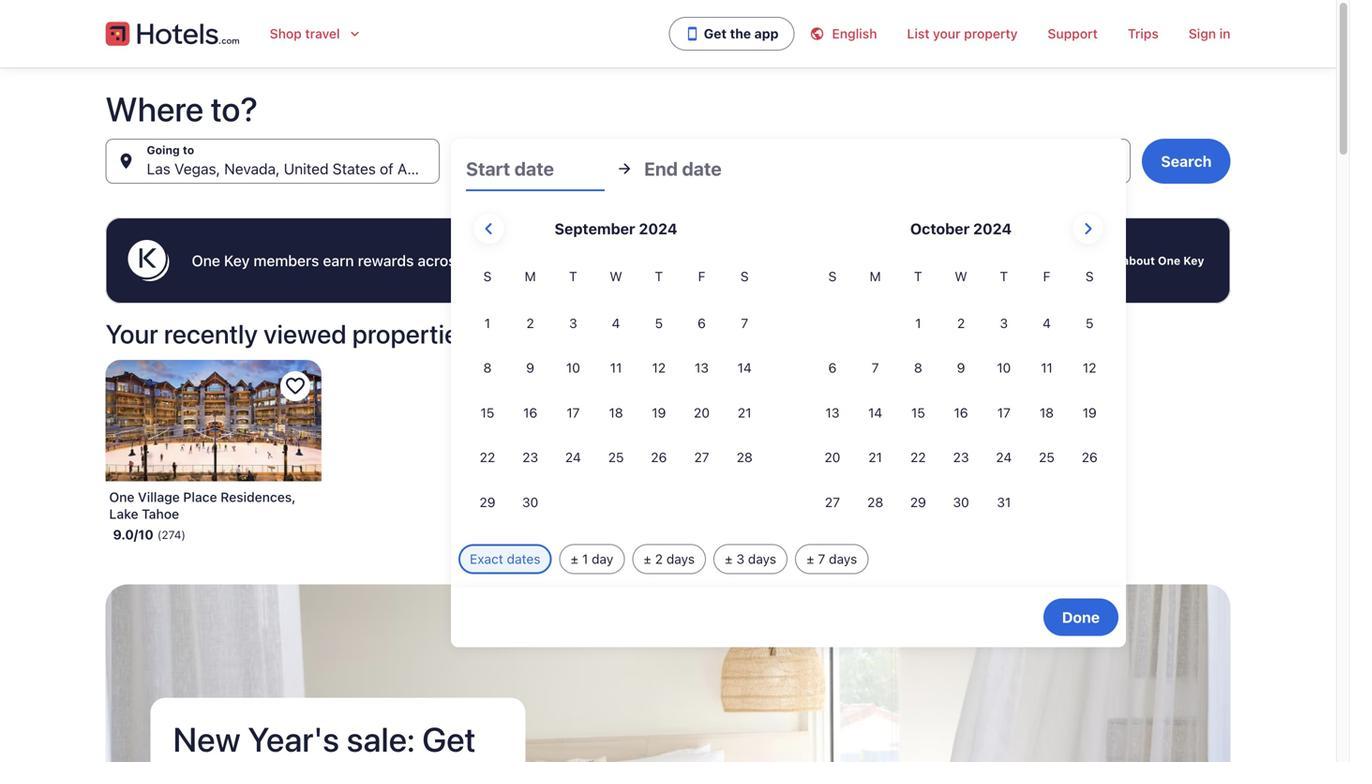 Task type: vqa. For each thing, say whether or not it's contained in the screenshot.
the learn
yes



Task type: locate. For each thing, give the bounding box(es) containing it.
20
[[694, 405, 710, 421], [825, 450, 841, 465]]

states
[[333, 160, 376, 178]]

trailing image
[[348, 26, 363, 41]]

2 8 from the left
[[914, 360, 923, 376]]

1 24 from the left
[[565, 450, 581, 465]]

26 inside the october 2024 element
[[1082, 450, 1098, 465]]

0 horizontal spatial 2024
[[639, 220, 678, 238]]

28 inside september 2024 element
[[737, 450, 753, 465]]

30 button up dates
[[509, 481, 552, 524]]

your
[[933, 26, 961, 41]]

get right download the app button icon
[[704, 26, 727, 41]]

1 3 button from the left
[[552, 302, 595, 345]]

1 for october 2024
[[916, 316, 922, 331]]

days left ± 7 days
[[748, 552, 777, 567]]

2 w from the left
[[955, 269, 968, 284]]

property
[[964, 26, 1018, 41]]

1 ± from the left
[[571, 552, 579, 567]]

directional image
[[616, 160, 633, 177]]

1 horizontal spatial 8 button
[[897, 347, 940, 390]]

2 26 from the left
[[1082, 450, 1098, 465]]

1 button for october 2024
[[897, 302, 940, 345]]

2 24 from the left
[[996, 450, 1012, 465]]

start date button
[[466, 146, 605, 191]]

0 vertical spatial 27 button
[[681, 436, 724, 479]]

24 button
[[552, 436, 595, 479], [983, 436, 1026, 479]]

1 29 button from the left
[[466, 481, 509, 524]]

1 horizontal spatial 4 button
[[1026, 302, 1069, 345]]

2 19 from the left
[[1083, 405, 1097, 421]]

one up recently
[[192, 252, 220, 270]]

1 vertical spatial 28 button
[[854, 481, 897, 524]]

hotels logo image
[[106, 19, 240, 49]]

1 vertical spatial 13 button
[[811, 392, 854, 434]]

get the app
[[704, 26, 779, 41]]

0 vertical spatial 20
[[694, 405, 710, 421]]

0 horizontal spatial 26
[[651, 450, 667, 465]]

1 horizontal spatial 5 button
[[1069, 302, 1112, 345]]

your
[[106, 318, 158, 349]]

5 inside the october 2024 element
[[1086, 316, 1094, 331]]

30 button inside the october 2024 element
[[940, 481, 983, 524]]

days right ± 3 days
[[829, 552, 858, 567]]

1 m from the left
[[525, 269, 536, 284]]

25%
[[173, 757, 242, 763]]

9 button
[[509, 347, 552, 390], [940, 347, 983, 390]]

0 horizontal spatial 8 button
[[466, 347, 509, 390]]

5 button down vrbo
[[638, 302, 681, 345]]

± for ± 7 days
[[807, 552, 815, 567]]

2 22 button from the left
[[897, 436, 940, 479]]

2 16 button from the left
[[940, 392, 983, 434]]

12
[[652, 360, 666, 376], [1083, 360, 1097, 376]]

1 4 button from the left
[[595, 302, 638, 345]]

0 horizontal spatial 12
[[652, 360, 666, 376]]

sign in button
[[1174, 15, 1246, 53]]

2 29 from the left
[[911, 495, 927, 510]]

± for ± 2 days
[[644, 552, 652, 567]]

± left day
[[571, 552, 579, 567]]

1 vertical spatial 20 button
[[811, 436, 854, 479]]

0 horizontal spatial 22 button
[[466, 436, 509, 479]]

1 vertical spatial 13
[[826, 405, 840, 421]]

5 inside september 2024 element
[[655, 316, 663, 331]]

2 date from the left
[[682, 158, 722, 180]]

las vegas, nevada, united states of america button
[[106, 139, 453, 184]]

1 inside september 2024 element
[[485, 316, 491, 331]]

1 horizontal spatial 29 button
[[897, 481, 940, 524]]

13
[[695, 360, 709, 376], [826, 405, 840, 421]]

1 horizontal spatial 10
[[997, 360, 1011, 376]]

11
[[610, 360, 622, 376], [1041, 360, 1053, 376]]

9 inside the october 2024 element
[[957, 360, 966, 376]]

1 10 button from the left
[[552, 347, 595, 390]]

1 18 from the left
[[609, 405, 623, 421]]

sign
[[1189, 26, 1217, 41]]

1 12 from the left
[[652, 360, 666, 376]]

0 horizontal spatial 23
[[523, 450, 539, 465]]

1 vertical spatial 6
[[829, 360, 837, 376]]

0 horizontal spatial key
[[224, 252, 250, 270]]

31 button
[[983, 481, 1026, 524]]

2 1 button from the left
[[897, 302, 940, 345]]

15 button
[[466, 392, 509, 434], [897, 392, 940, 434]]

1 button for september 2024
[[466, 302, 509, 345]]

3 for september 2024
[[569, 316, 577, 331]]

trips
[[1128, 26, 1159, 41]]

6
[[698, 316, 706, 331], [829, 360, 837, 376]]

± 2 days
[[644, 552, 695, 567]]

2 10 from the left
[[997, 360, 1011, 376]]

2 17 button from the left
[[983, 392, 1026, 434]]

29 left the 31
[[911, 495, 927, 510]]

23 for second '23' "button" from the right
[[523, 450, 539, 465]]

1 10 from the left
[[566, 360, 580, 376]]

13 inside the october 2024 element
[[826, 405, 840, 421]]

0 horizontal spatial 12 button
[[638, 347, 681, 390]]

0 horizontal spatial 23 button
[[509, 436, 552, 479]]

m for october 2024
[[870, 269, 881, 284]]

2 18 button from the left
[[1026, 392, 1069, 434]]

4 button
[[595, 302, 638, 345], [1026, 302, 1069, 345]]

1 26 from the left
[[651, 450, 667, 465]]

year's
[[248, 720, 340, 760]]

2 18 from the left
[[1040, 405, 1054, 421]]

1 16 button from the left
[[509, 392, 552, 434]]

8 inside september 2024 element
[[484, 360, 492, 376]]

29 inside september 2024 element
[[480, 495, 496, 510]]

23
[[523, 450, 539, 465], [954, 450, 969, 465]]

27 inside september 2024 element
[[695, 450, 710, 465]]

1 horizontal spatial 12 button
[[1069, 347, 1112, 390]]

1 horizontal spatial 7 button
[[854, 347, 897, 390]]

0 horizontal spatial 30 button
[[509, 481, 552, 524]]

8 inside the october 2024 element
[[914, 360, 923, 376]]

1 horizontal spatial 19 button
[[1069, 392, 1112, 434]]

25 inside the october 2024 element
[[1039, 450, 1055, 465]]

1 horizontal spatial 5
[[1086, 316, 1094, 331]]

1 horizontal spatial 2 button
[[940, 302, 983, 345]]

0 horizontal spatial 11
[[610, 360, 622, 376]]

12 inside september 2024 element
[[652, 360, 666, 376]]

14
[[738, 360, 752, 376], [869, 405, 883, 421]]

2 days from the left
[[748, 552, 777, 567]]

1 horizontal spatial 24 button
[[983, 436, 1026, 479]]

2 17 from the left
[[998, 405, 1011, 421]]

1 15 from the left
[[481, 405, 495, 421]]

21 inside the october 2024 element
[[869, 450, 883, 465]]

1 horizontal spatial 19
[[1083, 405, 1097, 421]]

1 5 from the left
[[655, 316, 663, 331]]

1 17 from the left
[[567, 405, 580, 421]]

2
[[527, 316, 534, 331], [958, 316, 965, 331], [655, 552, 663, 567]]

small image
[[810, 26, 832, 41]]

0 horizontal spatial one
[[109, 490, 135, 505]]

las
[[147, 160, 171, 178]]

0 horizontal spatial 4
[[612, 316, 620, 331]]

september 2024
[[555, 220, 678, 238]]

± right day
[[644, 552, 652, 567]]

7
[[741, 316, 749, 331], [872, 360, 879, 376], [818, 552, 826, 567]]

30 inside september 2024 element
[[522, 495, 539, 510]]

10 button inside september 2024 element
[[552, 347, 595, 390]]

1 vertical spatial 7 button
[[854, 347, 897, 390]]

2024 up vrbo
[[639, 220, 678, 238]]

2 button for october
[[940, 302, 983, 345]]

3 inside the october 2024 element
[[1000, 316, 1008, 331]]

± right ± 3 days
[[807, 552, 815, 567]]

0 horizontal spatial 19
[[652, 405, 666, 421]]

23 button
[[509, 436, 552, 479], [940, 436, 983, 479]]

18 button
[[595, 392, 638, 434], [1026, 392, 1069, 434]]

key right about
[[1184, 254, 1205, 267]]

0 horizontal spatial 7
[[741, 316, 749, 331]]

1 17 button from the left
[[552, 392, 595, 434]]

1 horizontal spatial 9
[[957, 360, 966, 376]]

1 horizontal spatial 15
[[912, 405, 926, 421]]

0 vertical spatial 20 button
[[681, 392, 724, 434]]

4 s from the left
[[1086, 269, 1094, 284]]

25 for second "25" button from right
[[608, 450, 624, 465]]

3 button for september 2024
[[552, 302, 595, 345]]

1 horizontal spatial 24
[[996, 450, 1012, 465]]

1 vertical spatial 6 button
[[811, 347, 854, 390]]

28 inside the october 2024 element
[[868, 495, 884, 510]]

date inside button
[[515, 158, 554, 180]]

ice skating image
[[106, 360, 322, 482]]

2 ± from the left
[[644, 552, 652, 567]]

1 horizontal spatial 18 button
[[1026, 392, 1069, 434]]

done button
[[1044, 599, 1119, 637]]

5 button down 'learn'
[[1069, 302, 1112, 345]]

1 horizontal spatial 17 button
[[983, 392, 1026, 434]]

0 horizontal spatial 5 button
[[638, 302, 681, 345]]

1 horizontal spatial 27
[[825, 495, 840, 510]]

1 vertical spatial get
[[422, 720, 476, 760]]

october 2024 element
[[811, 266, 1112, 526]]

18
[[609, 405, 623, 421], [1040, 405, 1054, 421]]

0 horizontal spatial 25
[[608, 450, 624, 465]]

about
[[1123, 254, 1156, 267]]

1 w from the left
[[610, 269, 623, 284]]

date right start on the left
[[515, 158, 554, 180]]

0 horizontal spatial 15
[[481, 405, 495, 421]]

1 8 from the left
[[484, 360, 492, 376]]

1 s from the left
[[484, 269, 492, 284]]

29 up exact
[[480, 495, 496, 510]]

7 button
[[724, 302, 766, 345], [854, 347, 897, 390]]

14 inside september 2024 element
[[738, 360, 752, 376]]

october
[[911, 220, 970, 238]]

29 inside the october 2024 element
[[911, 495, 927, 510]]

1 24 button from the left
[[552, 436, 595, 479]]

1 horizontal spatial 4
[[1043, 316, 1051, 331]]

w down the september 2024 at top
[[610, 269, 623, 284]]

1 25 from the left
[[608, 450, 624, 465]]

key left members
[[224, 252, 250, 270]]

2 22 from the left
[[911, 450, 926, 465]]

1 horizontal spatial 17
[[998, 405, 1011, 421]]

1 horizontal spatial 20
[[825, 450, 841, 465]]

16 inside september 2024 element
[[523, 405, 538, 421]]

0 vertical spatial 6
[[698, 316, 706, 331]]

5 down vrbo
[[655, 316, 663, 331]]

2 for september
[[527, 316, 534, 331]]

30 inside the october 2024 element
[[953, 495, 970, 510]]

2 11 from the left
[[1041, 360, 1053, 376]]

t down october
[[915, 269, 923, 284]]

9
[[526, 360, 535, 376], [957, 360, 966, 376]]

0 horizontal spatial 6 button
[[681, 302, 724, 345]]

2 12 from the left
[[1083, 360, 1097, 376]]

1 8 button from the left
[[466, 347, 509, 390]]

days for ± 3 days
[[748, 552, 777, 567]]

1 horizontal spatial 22 button
[[897, 436, 940, 479]]

1 vertical spatial 20
[[825, 450, 841, 465]]

30 left the 31
[[953, 495, 970, 510]]

date for end date
[[682, 158, 722, 180]]

5 for october 2024
[[1086, 316, 1094, 331]]

1 horizontal spatial 14 button
[[854, 392, 897, 434]]

17 inside september 2024 element
[[567, 405, 580, 421]]

Save One Village Place Residences, Lake Tahoe to a trip checkbox
[[280, 371, 310, 401]]

2 23 from the left
[[954, 450, 969, 465]]

1 vertical spatial 7
[[872, 360, 879, 376]]

1 horizontal spatial 25 button
[[1026, 436, 1069, 479]]

1 5 button from the left
[[638, 302, 681, 345]]

application
[[466, 206, 1112, 526]]

travel
[[305, 26, 340, 41]]

2 30 button from the left
[[940, 481, 983, 524]]

3 inside september 2024 element
[[569, 316, 577, 331]]

1 f from the left
[[698, 269, 706, 284]]

2 11 button from the left
[[1026, 347, 1069, 390]]

0 horizontal spatial 14 button
[[724, 347, 766, 390]]

1 15 button from the left
[[466, 392, 509, 434]]

one right about
[[1158, 254, 1181, 267]]

1 19 from the left
[[652, 405, 666, 421]]

1 horizontal spatial w
[[955, 269, 968, 284]]

2 25 from the left
[[1039, 450, 1055, 465]]

27 inside the october 2024 element
[[825, 495, 840, 510]]

1 horizontal spatial 21
[[869, 450, 883, 465]]

t down the october 2024
[[1000, 269, 1008, 284]]

2 15 from the left
[[912, 405, 926, 421]]

1 1 button from the left
[[466, 302, 509, 345]]

1 2 button from the left
[[509, 302, 552, 345]]

21 button
[[724, 392, 766, 434], [854, 436, 897, 479]]

t
[[569, 269, 578, 284], [655, 269, 663, 284], [915, 269, 923, 284], [1000, 269, 1008, 284]]

4 button for october 2024
[[1026, 302, 1069, 345]]

22 for second the '22' button
[[911, 450, 926, 465]]

members
[[254, 252, 319, 270]]

1 30 button from the left
[[509, 481, 552, 524]]

18 inside september 2024 element
[[609, 405, 623, 421]]

application containing september 2024
[[466, 206, 1112, 526]]

0 horizontal spatial 21
[[738, 405, 752, 421]]

2 5 from the left
[[1086, 316, 1094, 331]]

2 12 button from the left
[[1069, 347, 1112, 390]]

0 horizontal spatial date
[[515, 158, 554, 180]]

1 2024 from the left
[[639, 220, 678, 238]]

17 button
[[552, 392, 595, 434], [983, 392, 1026, 434]]

m
[[525, 269, 536, 284], [870, 269, 881, 284]]

7 inside the october 2024 element
[[872, 360, 879, 376]]

days left ± 3 days
[[667, 552, 695, 567]]

1 horizontal spatial 13
[[826, 405, 840, 421]]

1 4 from the left
[[612, 316, 620, 331]]

1 inside the october 2024 element
[[916, 316, 922, 331]]

1 16 from the left
[[523, 405, 538, 421]]

tahoe
[[142, 507, 179, 522]]

15 inside the october 2024 element
[[912, 405, 926, 421]]

1 horizontal spatial 25
[[1039, 450, 1055, 465]]

1
[[485, 316, 491, 331], [916, 316, 922, 331], [582, 552, 588, 567]]

0 vertical spatial 27
[[695, 450, 710, 465]]

1 horizontal spatial 10 button
[[983, 347, 1026, 390]]

0 vertical spatial 14 button
[[724, 347, 766, 390]]

w inside september 2024 element
[[610, 269, 623, 284]]

0 horizontal spatial 15 button
[[466, 392, 509, 434]]

w inside the october 2024 element
[[955, 269, 968, 284]]

1 11 from the left
[[610, 360, 622, 376]]

11 button
[[595, 347, 638, 390], [1026, 347, 1069, 390]]

1 18 button from the left
[[595, 392, 638, 434]]

5 for september 2024
[[655, 316, 663, 331]]

1 horizontal spatial one
[[192, 252, 220, 270]]

30 button left the 31
[[940, 481, 983, 524]]

18 inside the october 2024 element
[[1040, 405, 1054, 421]]

2 30 from the left
[[953, 495, 970, 510]]

12 inside the october 2024 element
[[1083, 360, 1097, 376]]

0 horizontal spatial 20
[[694, 405, 710, 421]]

learn
[[1088, 254, 1120, 267]]

date right end
[[682, 158, 722, 180]]

2024 right october
[[974, 220, 1012, 238]]

1 horizontal spatial 3 button
[[983, 302, 1026, 345]]

28 for 28 button to the left
[[737, 450, 753, 465]]

4 ± from the left
[[807, 552, 815, 567]]

1 horizontal spatial 13 button
[[811, 392, 854, 434]]

2 3 button from the left
[[983, 302, 1026, 345]]

28
[[737, 450, 753, 465], [868, 495, 884, 510]]

t right the and
[[655, 269, 663, 284]]

main content
[[0, 68, 1337, 763]]

3
[[569, 316, 577, 331], [1000, 316, 1008, 331], [737, 552, 745, 567]]

0 horizontal spatial 6
[[698, 316, 706, 331]]

m inside the october 2024 element
[[870, 269, 881, 284]]

2 8 button from the left
[[897, 347, 940, 390]]

29 for 29 'button' within the the october 2024 element
[[911, 495, 927, 510]]

2 16 from the left
[[954, 405, 969, 421]]

±
[[571, 552, 579, 567], [644, 552, 652, 567], [725, 552, 733, 567], [807, 552, 815, 567]]

14 inside the october 2024 element
[[869, 405, 883, 421]]

1 horizontal spatial 30 button
[[940, 481, 983, 524]]

september 2024 element
[[466, 266, 766, 526]]

26 button
[[638, 436, 681, 479], [1069, 436, 1112, 479]]

23 for 1st '23' "button" from the right
[[954, 450, 969, 465]]

8
[[484, 360, 492, 376], [914, 360, 923, 376]]

1 22 from the left
[[480, 450, 495, 465]]

end date
[[644, 158, 722, 180]]

properties
[[352, 318, 472, 349]]

0 horizontal spatial 10
[[566, 360, 580, 376]]

2 4 button from the left
[[1026, 302, 1069, 345]]

28 button
[[724, 436, 766, 479], [854, 481, 897, 524]]

2 9 from the left
[[957, 360, 966, 376]]

1 9 from the left
[[526, 360, 535, 376]]

± right ± 2 days
[[725, 552, 733, 567]]

1 horizontal spatial 11
[[1041, 360, 1053, 376]]

30
[[522, 495, 539, 510], [953, 495, 970, 510]]

2 vertical spatial 7
[[818, 552, 826, 567]]

20 button
[[681, 392, 724, 434], [811, 436, 854, 479]]

one inside one village place residences, lake tahoe 9.0/10 (274)
[[109, 490, 135, 505]]

f inside the october 2024 element
[[1044, 269, 1051, 284]]

1 23 from the left
[[523, 450, 539, 465]]

0 horizontal spatial 1
[[485, 316, 491, 331]]

22 inside september 2024 element
[[480, 450, 495, 465]]

f inside september 2024 element
[[698, 269, 706, 284]]

1 30 from the left
[[522, 495, 539, 510]]

get
[[704, 26, 727, 41], [422, 720, 476, 760]]

22 inside the october 2024 element
[[911, 450, 926, 465]]

3 ± from the left
[[725, 552, 733, 567]]

11 inside the october 2024 element
[[1041, 360, 1053, 376]]

14 for the right 14 button
[[869, 405, 883, 421]]

list
[[907, 26, 930, 41]]

23 inside september 2024 element
[[523, 450, 539, 465]]

previous month image
[[478, 218, 501, 240]]

30 up dates
[[522, 495, 539, 510]]

2 2024 from the left
[[974, 220, 1012, 238]]

2 2 button from the left
[[940, 302, 983, 345]]

1 vertical spatial 14 button
[[854, 392, 897, 434]]

2 horizontal spatial 2
[[958, 316, 965, 331]]

1 horizontal spatial 12
[[1083, 360, 1097, 376]]

2 29 button from the left
[[897, 481, 940, 524]]

0 horizontal spatial 29 button
[[466, 481, 509, 524]]

1 19 button from the left
[[638, 392, 681, 434]]

29 button up exact
[[466, 481, 509, 524]]

america
[[398, 160, 453, 178]]

2 4 from the left
[[1043, 316, 1051, 331]]

1 horizontal spatial get
[[704, 26, 727, 41]]

1 date from the left
[[515, 158, 554, 180]]

2 horizontal spatial one
[[1158, 254, 1181, 267]]

0 horizontal spatial 3 button
[[552, 302, 595, 345]]

0 vertical spatial get
[[704, 26, 727, 41]]

1 vertical spatial 28
[[868, 495, 884, 510]]

27
[[695, 450, 710, 465], [825, 495, 840, 510]]

15
[[481, 405, 495, 421], [912, 405, 926, 421]]

0 horizontal spatial 5
[[655, 316, 663, 331]]

25 inside september 2024 element
[[608, 450, 624, 465]]

14 for left 14 button
[[738, 360, 752, 376]]

13 inside september 2024 element
[[695, 360, 709, 376]]

get inside new year's sale: get 25% off or more
[[422, 720, 476, 760]]

english
[[832, 26, 877, 41]]

t down september
[[569, 269, 578, 284]]

1 horizontal spatial 23
[[954, 450, 969, 465]]

29 button left the 31
[[897, 481, 940, 524]]

days
[[667, 552, 695, 567], [748, 552, 777, 567], [829, 552, 858, 567]]

23 inside the october 2024 element
[[954, 450, 969, 465]]

one up the "lake"
[[109, 490, 135, 505]]

10
[[566, 360, 580, 376], [997, 360, 1011, 376]]

date inside button
[[682, 158, 722, 180]]

2 10 button from the left
[[983, 347, 1026, 390]]

get right sale:
[[422, 720, 476, 760]]

w down the october 2024
[[955, 269, 968, 284]]

0 horizontal spatial 9 button
[[509, 347, 552, 390]]

2 f from the left
[[1044, 269, 1051, 284]]

shop
[[270, 26, 302, 41]]

new year's sale: get 25% off or more
[[173, 720, 476, 763]]

5 down 'learn'
[[1086, 316, 1094, 331]]

2 horizontal spatial 7
[[872, 360, 879, 376]]

off
[[249, 757, 291, 763]]

residences,
[[221, 490, 296, 505]]

2 5 button from the left
[[1069, 302, 1112, 345]]

14 button
[[724, 347, 766, 390], [854, 392, 897, 434]]

2 m from the left
[[870, 269, 881, 284]]

2 horizontal spatial 1
[[916, 316, 922, 331]]

26
[[651, 450, 667, 465], [1082, 450, 1098, 465]]

key
[[224, 252, 250, 270], [1184, 254, 1205, 267]]

0 horizontal spatial 22
[[480, 450, 495, 465]]

1 horizontal spatial 16 button
[[940, 392, 983, 434]]



Task type: describe. For each thing, give the bounding box(es) containing it.
date for start date
[[515, 158, 554, 180]]

30 button inside september 2024 element
[[509, 481, 552, 524]]

start date
[[466, 158, 554, 180]]

2 23 button from the left
[[940, 436, 983, 479]]

vrbo
[[649, 252, 682, 270]]

8 button inside the october 2024 element
[[897, 347, 940, 390]]

in
[[1220, 26, 1231, 41]]

hotels.com,
[[531, 252, 615, 270]]

28 for right 28 button
[[868, 495, 884, 510]]

download the app button image
[[685, 26, 700, 41]]

4 button for september 2024
[[595, 302, 638, 345]]

more
[[335, 757, 411, 763]]

5 button for september 2024
[[638, 302, 681, 345]]

2 24 button from the left
[[983, 436, 1026, 479]]

earn
[[323, 252, 354, 270]]

search
[[1161, 152, 1212, 170]]

app
[[755, 26, 779, 41]]

4 t from the left
[[1000, 269, 1008, 284]]

1 22 button from the left
[[466, 436, 509, 479]]

of
[[380, 160, 394, 178]]

where to?
[[106, 89, 258, 129]]

18 button inside september 2024 element
[[595, 392, 638, 434]]

31
[[997, 495, 1011, 510]]

1 9 button from the left
[[509, 347, 552, 390]]

one for one key members earn rewards across expedia, hotels.com, and vrbo
[[192, 252, 220, 270]]

next month image
[[1077, 218, 1100, 240]]

5 button for october 2024
[[1069, 302, 1112, 345]]

your recently viewed properties
[[106, 318, 472, 349]]

± for ± 1 day
[[571, 552, 579, 567]]

2 19 button from the left
[[1069, 392, 1112, 434]]

1 horizontal spatial 6 button
[[811, 347, 854, 390]]

nevada,
[[224, 160, 280, 178]]

end date button
[[644, 146, 783, 191]]

2024 for september 2024
[[639, 220, 678, 238]]

9 inside september 2024 element
[[526, 360, 535, 376]]

shop travel button
[[255, 15, 378, 53]]

trips link
[[1113, 15, 1174, 53]]

start
[[466, 158, 511, 180]]

new
[[173, 720, 241, 760]]

village
[[138, 490, 180, 505]]

24 inside the october 2024 element
[[996, 450, 1012, 465]]

(274)
[[157, 529, 186, 542]]

application inside main content
[[466, 206, 1112, 526]]

25 for 2nd "25" button from the left
[[1039, 450, 1055, 465]]

lake
[[109, 507, 138, 522]]

0 horizontal spatial 28 button
[[724, 436, 766, 479]]

3 button for october 2024
[[983, 302, 1026, 345]]

united
[[284, 160, 329, 178]]

1 horizontal spatial 2
[[655, 552, 663, 567]]

support link
[[1033, 15, 1113, 53]]

las vegas, nevada, united states of america
[[147, 160, 453, 178]]

september
[[555, 220, 636, 238]]

12 for first 12 button
[[652, 360, 666, 376]]

1 23 button from the left
[[509, 436, 552, 479]]

1 t from the left
[[569, 269, 578, 284]]

7 inside september 2024 element
[[741, 316, 749, 331]]

2 9 button from the left
[[940, 347, 983, 390]]

main content containing where to?
[[0, 68, 1337, 763]]

0 horizontal spatial 27 button
[[681, 436, 724, 479]]

to?
[[211, 89, 258, 129]]

2 15 button from the left
[[897, 392, 940, 434]]

one for one village place residences, lake tahoe 9.0/10 (274)
[[109, 490, 135, 505]]

rewards
[[358, 252, 414, 270]]

october 2024
[[911, 220, 1012, 238]]

3 t from the left
[[915, 269, 923, 284]]

22 for 1st the '22' button from left
[[480, 450, 495, 465]]

dates
[[507, 552, 541, 567]]

1 horizontal spatial 28 button
[[854, 481, 897, 524]]

27 for the right 27 button
[[825, 495, 840, 510]]

0 horizontal spatial 20 button
[[681, 392, 724, 434]]

list your property
[[907, 26, 1018, 41]]

get the app link
[[669, 17, 795, 51]]

and
[[619, 252, 645, 270]]

or
[[298, 757, 328, 763]]

sale:
[[347, 720, 415, 760]]

learn about one key
[[1088, 254, 1205, 267]]

29 button inside september 2024 element
[[466, 481, 509, 524]]

exact dates
[[470, 552, 541, 567]]

days for ± 2 days
[[667, 552, 695, 567]]

learn about one key link
[[1084, 246, 1209, 276]]

17 inside the october 2024 element
[[998, 405, 1011, 421]]

place
[[183, 490, 217, 505]]

1 horizontal spatial key
[[1184, 254, 1205, 267]]

27 for left 27 button
[[695, 450, 710, 465]]

15 inside september 2024 element
[[481, 405, 495, 421]]

support
[[1048, 26, 1098, 41]]

12 for first 12 button from right
[[1083, 360, 1097, 376]]

2 for october
[[958, 316, 965, 331]]

search button
[[1143, 139, 1231, 184]]

m for september 2024
[[525, 269, 536, 284]]

expedia,
[[468, 252, 527, 270]]

list your property link
[[892, 15, 1033, 53]]

w for october
[[955, 269, 968, 284]]

6 inside september 2024 element
[[698, 316, 706, 331]]

3 s from the left
[[829, 269, 837, 284]]

20 for the leftmost 20 button
[[694, 405, 710, 421]]

f for september 2024
[[698, 269, 706, 284]]

8 button inside september 2024 element
[[466, 347, 509, 390]]

26 inside september 2024 element
[[651, 450, 667, 465]]

± 1 day
[[571, 552, 614, 567]]

sign in
[[1189, 26, 1231, 41]]

2 button for september
[[509, 302, 552, 345]]

18 button inside the october 2024 element
[[1026, 392, 1069, 434]]

± 3 days
[[725, 552, 777, 567]]

2 s from the left
[[741, 269, 749, 284]]

1 horizontal spatial 7
[[818, 552, 826, 567]]

where
[[106, 89, 204, 129]]

10 inside september 2024 element
[[566, 360, 580, 376]]

one village place residences, lake tahoe 9.0/10 (274)
[[109, 490, 296, 543]]

4 for october 2024
[[1043, 316, 1051, 331]]

16 inside the october 2024 element
[[954, 405, 969, 421]]

1 25 button from the left
[[595, 436, 638, 479]]

24 inside september 2024 element
[[565, 450, 581, 465]]

1 horizontal spatial 27 button
[[811, 481, 854, 524]]

2 t from the left
[[655, 269, 663, 284]]

shop travel
[[270, 26, 340, 41]]

20 for bottommost 20 button
[[825, 450, 841, 465]]

4 for september 2024
[[612, 316, 620, 331]]

f for october 2024
[[1044, 269, 1051, 284]]

3 for october 2024
[[1000, 316, 1008, 331]]

across
[[418, 252, 464, 270]]

day
[[592, 552, 614, 567]]

done
[[1063, 609, 1100, 627]]

exact
[[470, 552, 504, 567]]

2024 for october 2024
[[974, 220, 1012, 238]]

viewed
[[264, 318, 347, 349]]

2 26 button from the left
[[1069, 436, 1112, 479]]

0 vertical spatial 21 button
[[724, 392, 766, 434]]

1 horizontal spatial 3
[[737, 552, 745, 567]]

the
[[730, 26, 751, 41]]

w for september
[[610, 269, 623, 284]]

recently
[[164, 318, 258, 349]]

19 inside september 2024 element
[[652, 405, 666, 421]]

one key members earn rewards across expedia, hotels.com, and vrbo
[[192, 252, 682, 270]]

days for ± 7 days
[[829, 552, 858, 567]]

11 inside september 2024 element
[[610, 360, 622, 376]]

29 for 29 'button' within the september 2024 element
[[480, 495, 496, 510]]

1 horizontal spatial 1
[[582, 552, 588, 567]]

0 horizontal spatial 7 button
[[724, 302, 766, 345]]

21 inside september 2024 element
[[738, 405, 752, 421]]

10 inside the october 2024 element
[[997, 360, 1011, 376]]

1 for september 2024
[[485, 316, 491, 331]]

end
[[644, 158, 678, 180]]

6 inside the october 2024 element
[[829, 360, 837, 376]]

9.0/10
[[113, 527, 154, 543]]

19 inside the october 2024 element
[[1083, 405, 1097, 421]]

1 12 button from the left
[[638, 347, 681, 390]]

0 horizontal spatial 13 button
[[681, 347, 724, 390]]

1 11 button from the left
[[595, 347, 638, 390]]

29 button inside the october 2024 element
[[897, 481, 940, 524]]

english button
[[795, 15, 892, 53]]

vegas,
[[175, 160, 220, 178]]

± 7 days
[[807, 552, 858, 567]]

1 vertical spatial 21 button
[[854, 436, 897, 479]]

2 25 button from the left
[[1026, 436, 1069, 479]]

1 26 button from the left
[[638, 436, 681, 479]]

± for ± 3 days
[[725, 552, 733, 567]]



